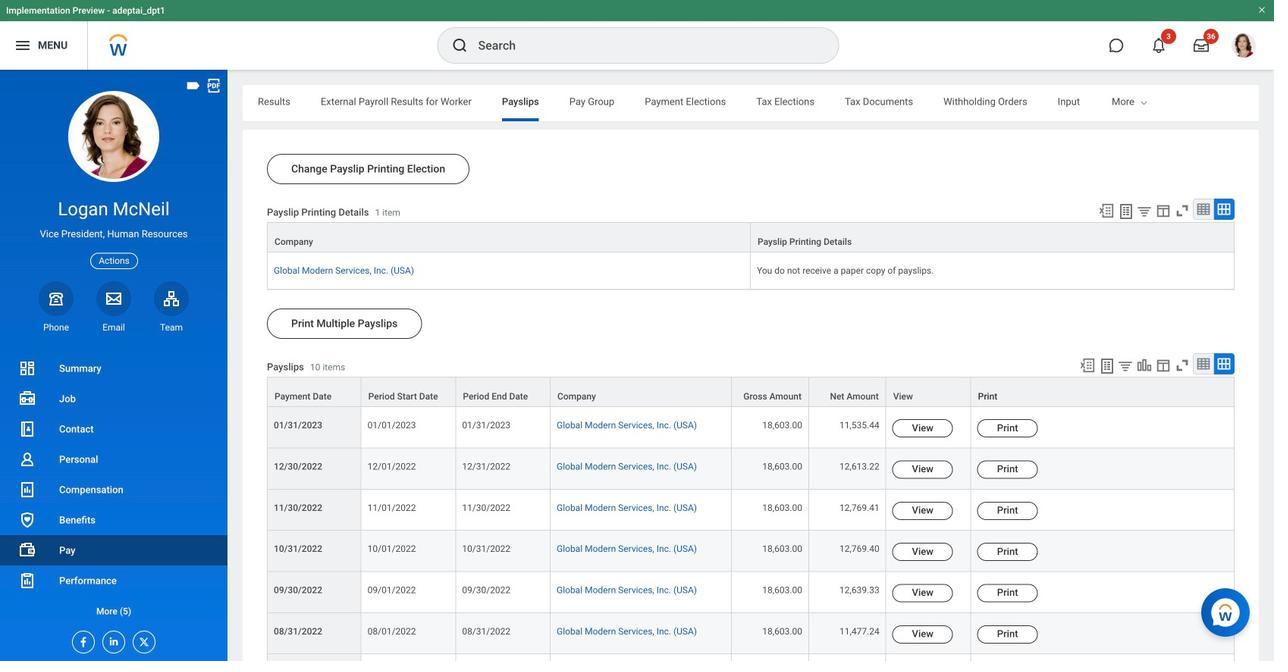 Task type: vqa. For each thing, say whether or not it's contained in the screenshot.
Gig to the middle
no



Task type: describe. For each thing, give the bounding box(es) containing it.
close environment banner image
[[1258, 5, 1267, 14]]

select to filter grid data image for export to worksheets icon for export to excel image
[[1136, 203, 1153, 219]]

1 fullscreen image from the top
[[1174, 203, 1191, 219]]

1 row from the top
[[267, 222, 1235, 253]]

10 row from the top
[[267, 655, 1235, 662]]

summary image
[[18, 360, 36, 378]]

2 click to view/edit grid preferences image from the top
[[1155, 357, 1172, 374]]

team logan mcneil element
[[154, 322, 189, 334]]

5 row from the top
[[267, 449, 1235, 490]]

phone image
[[46, 290, 67, 308]]

3 cell from the left
[[551, 655, 732, 662]]

2 row from the top
[[267, 253, 1235, 290]]

notifications large image
[[1152, 38, 1167, 53]]

toolbar for 1st row from the top
[[1092, 199, 1235, 222]]

contact image
[[18, 420, 36, 439]]

export to excel image
[[1099, 203, 1115, 219]]

7 cell from the left
[[972, 655, 1235, 662]]

x image
[[134, 632, 150, 649]]

justify image
[[14, 36, 32, 55]]

table image
[[1196, 202, 1212, 217]]

6 row from the top
[[267, 490, 1235, 531]]

toolbar for eighth row from the bottom of the page
[[1073, 354, 1235, 377]]

export to worksheets image for export to excel image
[[1118, 203, 1136, 221]]

1 click to view/edit grid preferences image from the top
[[1155, 203, 1172, 219]]

pay image
[[18, 542, 36, 560]]

expand table image for table image
[[1217, 202, 1232, 217]]

view printable version (pdf) image
[[206, 77, 222, 94]]

3 row from the top
[[267, 377, 1235, 408]]

9 row from the top
[[267, 614, 1235, 655]]

5 cell from the left
[[809, 655, 887, 662]]

2 fullscreen image from the top
[[1174, 357, 1191, 374]]



Task type: locate. For each thing, give the bounding box(es) containing it.
1 vertical spatial select to filter grid data image
[[1118, 358, 1134, 374]]

select to filter grid data image right export to excel icon
[[1118, 358, 1134, 374]]

click to view/edit grid preferences image
[[1155, 203, 1172, 219], [1155, 357, 1172, 374]]

1 vertical spatial toolbar
[[1073, 354, 1235, 377]]

0 vertical spatial export to worksheets image
[[1118, 203, 1136, 221]]

benefits image
[[18, 511, 36, 530]]

table image
[[1196, 357, 1212, 372]]

1 vertical spatial fullscreen image
[[1174, 357, 1191, 374]]

inbox large image
[[1194, 38, 1209, 53]]

Search Workday  search field
[[478, 29, 808, 62]]

0 vertical spatial fullscreen image
[[1174, 203, 1191, 219]]

facebook image
[[73, 632, 90, 649]]

1 vertical spatial export to worksheets image
[[1099, 357, 1117, 376]]

navigation pane region
[[0, 70, 228, 662]]

export to worksheets image right export to excel image
[[1118, 203, 1136, 221]]

row
[[267, 222, 1235, 253], [267, 253, 1235, 290], [267, 377, 1235, 408], [267, 408, 1235, 449], [267, 449, 1235, 490], [267, 490, 1235, 531], [267, 531, 1235, 572], [267, 572, 1235, 614], [267, 614, 1235, 655], [267, 655, 1235, 662]]

0 vertical spatial toolbar
[[1092, 199, 1235, 222]]

1 vertical spatial click to view/edit grid preferences image
[[1155, 357, 1172, 374]]

select to filter grid data image right export to excel image
[[1136, 203, 1153, 219]]

0 vertical spatial select to filter grid data image
[[1136, 203, 1153, 219]]

phone logan mcneil element
[[39, 322, 74, 334]]

8 row from the top
[[267, 572, 1235, 614]]

column header
[[267, 222, 751, 253]]

expand table image for table icon
[[1217, 357, 1232, 372]]

1 vertical spatial expand table image
[[1217, 357, 1232, 372]]

0 horizontal spatial select to filter grid data image
[[1118, 358, 1134, 374]]

toolbar
[[1092, 199, 1235, 222], [1073, 354, 1235, 377]]

compensation image
[[18, 481, 36, 499]]

0 horizontal spatial export to worksheets image
[[1099, 357, 1117, 376]]

7 row from the top
[[267, 531, 1235, 572]]

search image
[[451, 36, 469, 55]]

view team image
[[162, 290, 181, 308]]

click to view/edit grid preferences image left table image
[[1155, 203, 1172, 219]]

1 horizontal spatial export to worksheets image
[[1118, 203, 1136, 221]]

profile logan mcneil image
[[1232, 33, 1256, 61]]

6 cell from the left
[[887, 655, 972, 662]]

tag image
[[185, 77, 202, 94]]

4 cell from the left
[[732, 655, 809, 662]]

fullscreen image
[[1174, 203, 1191, 219], [1174, 357, 1191, 374]]

expand table image
[[1217, 202, 1232, 217], [1217, 357, 1232, 372]]

email logan mcneil element
[[96, 322, 131, 334]]

select to filter grid data image
[[1136, 203, 1153, 219], [1118, 358, 1134, 374]]

export to worksheets image right export to excel icon
[[1099, 357, 1117, 376]]

export to worksheets image
[[1118, 203, 1136, 221], [1099, 357, 1117, 376]]

job image
[[18, 390, 36, 408]]

export to worksheets image for export to excel icon
[[1099, 357, 1117, 376]]

expand table image right table image
[[1217, 202, 1232, 217]]

personal image
[[18, 451, 36, 469]]

tab list
[[243, 85, 1275, 121]]

linkedin image
[[103, 632, 120, 648]]

expand table image right table icon
[[1217, 357, 1232, 372]]

row header
[[267, 655, 362, 662]]

2 expand table image from the top
[[1217, 357, 1232, 372]]

0 vertical spatial expand table image
[[1217, 202, 1232, 217]]

0 vertical spatial click to view/edit grid preferences image
[[1155, 203, 1172, 219]]

2 cell from the left
[[456, 655, 551, 662]]

fullscreen image left table icon
[[1174, 357, 1191, 374]]

performance image
[[18, 572, 36, 590]]

export to excel image
[[1080, 357, 1096, 374]]

mail image
[[105, 290, 123, 308]]

banner
[[0, 0, 1275, 70]]

list
[[0, 354, 228, 627]]

1 expand table image from the top
[[1217, 202, 1232, 217]]

select to filter grid data image for export to worksheets icon for export to excel icon
[[1118, 358, 1134, 374]]

fullscreen image left table image
[[1174, 203, 1191, 219]]

cell
[[362, 655, 456, 662], [456, 655, 551, 662], [551, 655, 732, 662], [732, 655, 809, 662], [809, 655, 887, 662], [887, 655, 972, 662], [972, 655, 1235, 662]]

1 cell from the left
[[362, 655, 456, 662]]

click to view/edit grid preferences image left table icon
[[1155, 357, 1172, 374]]

4 row from the top
[[267, 408, 1235, 449]]

1 horizontal spatial select to filter grid data image
[[1136, 203, 1153, 219]]



